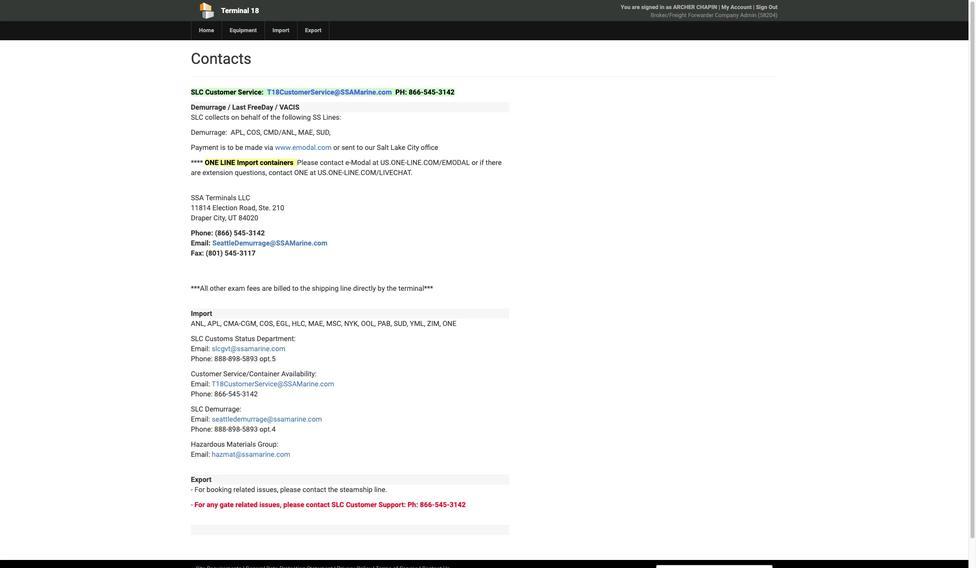 Task type: vqa. For each thing, say whether or not it's contained in the screenshot.
Weekend Gate Program Link
no



Task type: locate. For each thing, give the bounding box(es) containing it.
***all other exam fees are billed to the shipping line directly by the terminal***
[[191, 285, 433, 293]]

0 horizontal spatial sud,
[[316, 128, 331, 137]]

one up extension
[[205, 159, 219, 167]]

0 vertical spatial t18customerservice@ssamarine.com
[[267, 88, 392, 96]]

city
[[407, 144, 419, 152]]

0 horizontal spatial one
[[205, 159, 219, 167]]

issues,
[[257, 486, 279, 494], [259, 501, 282, 509]]

5893 inside slc customs status department: email: slcgvt@ssamarine.com phone: 888-898-5893 opt.5
[[242, 355, 258, 363]]

0 vertical spatial apl,
[[231, 128, 245, 137]]

0 vertical spatial 898-
[[228, 355, 242, 363]]

service:
[[238, 88, 264, 96]]

company
[[715, 12, 739, 19]]

import up the questions,
[[237, 159, 258, 167]]

0 vertical spatial or
[[333, 144, 340, 152]]

0 vertical spatial t18customerservice@ssamarine.com link
[[267, 88, 392, 96]]

1 vertical spatial 888-
[[214, 426, 228, 434]]

import up anl,
[[191, 310, 212, 318]]

cos, left the "egl,"
[[260, 320, 275, 328]]

3 phone: from the top
[[191, 390, 213, 399]]

0 horizontal spatial to
[[227, 144, 234, 152]]

| left my
[[719, 4, 720, 11]]

email:
[[191, 239, 211, 247], [191, 345, 210, 353], [191, 380, 210, 388], [191, 416, 210, 424], [191, 451, 210, 459]]

1 horizontal spatial |
[[753, 4, 755, 11]]

898- up service
[[228, 355, 242, 363]]

0 vertical spatial -
[[191, 486, 193, 494]]

1 vertical spatial cos,
[[260, 320, 275, 328]]

1 horizontal spatial one
[[294, 169, 308, 177]]

export up booking
[[191, 476, 212, 484]]

4 email: from the top
[[191, 416, 210, 424]]

(801)
[[206, 249, 223, 257]]

2 898- from the top
[[228, 426, 242, 434]]

ph:
[[408, 501, 418, 509]]

1 vertical spatial t18customerservice@ssamarine.com
[[212, 380, 334, 388]]

please down - for booking related issues, please contact the steamship line.
[[283, 501, 304, 509]]

2 888- from the top
[[214, 426, 228, 434]]

phone: up hazardous
[[191, 426, 213, 434]]

cos, up made
[[247, 128, 262, 137]]

1 horizontal spatial sud,
[[394, 320, 408, 328]]

to left our
[[357, 144, 363, 152]]

vacis
[[279, 103, 300, 111]]

1 vertical spatial us.one-
[[318, 169, 344, 177]]

t18customerservice@ssamarine.com up lines:
[[267, 88, 392, 96]]

phone: down draper
[[191, 229, 213, 237]]

1 vertical spatial -
[[191, 501, 193, 509]]

our
[[365, 144, 375, 152]]

sign
[[756, 4, 768, 11]]

for for booking
[[195, 486, 205, 494]]

0 vertical spatial customer
[[205, 88, 236, 96]]

0 vertical spatial one
[[205, 159, 219, 167]]

service
[[223, 370, 246, 378]]

5893 down "slcgvt@ssamarine.com"
[[242, 355, 258, 363]]

|
[[719, 4, 720, 11], [753, 4, 755, 11]]

2 for from the top
[[195, 501, 205, 509]]

slc inside slc customs status department: email: slcgvt@ssamarine.com phone: 888-898-5893 opt.5
[[191, 335, 203, 343]]

email: inside hazardous materials group: email: hazmat@ssamarine.com
[[191, 451, 210, 459]]

1 898- from the top
[[228, 355, 242, 363]]

1 vertical spatial t18customerservice@ssamarine.com link
[[212, 380, 334, 388]]

0 vertical spatial are
[[632, 4, 640, 11]]

phone:
[[191, 229, 213, 237], [191, 355, 213, 363], [191, 390, 213, 399], [191, 426, 213, 434]]

1 vertical spatial apl,
[[208, 320, 222, 328]]

1 horizontal spatial /
[[275, 103, 278, 111]]

phone: inside slc demurrage: email: seattledemurrage@ssamarine.com phone: 888-898-5893 opt.4
[[191, 426, 213, 434]]

1 vertical spatial 898-
[[228, 426, 242, 434]]

1 vertical spatial one
[[294, 169, 308, 177]]

line.com/livechat.
[[344, 169, 413, 177]]

slc down demurrage
[[191, 113, 203, 121]]

for left booking
[[195, 486, 205, 494]]

email: down hazardous
[[191, 451, 210, 459]]

the left shipping
[[300, 285, 310, 293]]

1 vertical spatial or
[[472, 159, 478, 167]]

apl, up customs
[[208, 320, 222, 328]]

5893
[[242, 355, 258, 363], [242, 426, 258, 434]]

1 phone: from the top
[[191, 229, 213, 237]]

one down please
[[294, 169, 308, 177]]

other
[[210, 285, 226, 293]]

1 horizontal spatial at
[[373, 159, 379, 167]]

email: down the 'demurrage:'
[[191, 416, 210, 424]]

***all
[[191, 285, 208, 293]]

issues, down hazmat@ssamarine.com 'link'
[[257, 486, 279, 494]]

or inside please contact e-modal at us.one-line.com/emodal or if there are extension questions, contact one at us.one-line.com/livechat.
[[472, 159, 478, 167]]

are down "****"
[[191, 169, 201, 177]]

contacts
[[191, 50, 252, 68]]

mae, right 'hlc,'
[[308, 320, 325, 328]]

freeday
[[248, 103, 273, 111]]

t18customerservice@ssamarine.com link
[[267, 88, 392, 96], [212, 380, 334, 388]]

shipping
[[312, 285, 339, 293]]

slc down steamship
[[332, 501, 344, 509]]

apl,
[[231, 128, 245, 137], [208, 320, 222, 328]]

sign out link
[[756, 4, 778, 11]]

home
[[199, 27, 214, 34]]

1 vertical spatial mae,
[[308, 320, 325, 328]]

1 888- from the top
[[214, 355, 228, 363]]

import left export link
[[273, 27, 290, 34]]

/
[[228, 103, 230, 111], [275, 103, 278, 111]]

3142 inside customer service /container availability: email: t18customerservice@ssamarine.com phone: 866-545-3142
[[242, 390, 258, 399]]

phone: inside customer service /container availability: email: t18customerservice@ssamarine.com phone: 866-545-3142
[[191, 390, 213, 399]]

archer
[[673, 4, 695, 11]]

admin
[[741, 12, 757, 19]]

2 horizontal spatial import
[[273, 27, 290, 34]]

- for - for booking related issues, please contact the steamship line.
[[191, 486, 193, 494]]

slc up demurrage
[[191, 88, 204, 96]]

0 vertical spatial related
[[234, 486, 255, 494]]

contact down - for booking related issues, please contact the steamship line.
[[306, 501, 330, 509]]

0 horizontal spatial or
[[333, 144, 340, 152]]

demurrage:
[[205, 406, 241, 414]]

t18customerservice@ssamarine.com link down /container on the bottom of the page
[[212, 380, 334, 388]]

0 horizontal spatial apl,
[[208, 320, 222, 328]]

0 vertical spatial for
[[195, 486, 205, 494]]

0 vertical spatial import
[[273, 27, 290, 34]]

866- inside customer service /container availability: email: t18customerservice@ssamarine.com phone: 866-545-3142
[[214, 390, 228, 399]]

1 vertical spatial for
[[195, 501, 205, 509]]

866-
[[409, 88, 424, 96], [214, 390, 228, 399], [420, 501, 435, 509]]

cma-
[[223, 320, 241, 328]]

3142 inside phone: (866) 545-3142 email: seattledemurrage@ssamarine.com fax: (801) 545-3117
[[249, 229, 265, 237]]

contact up - for any gate related issues, please contact slc customer support: ph: 866-545-3142
[[303, 486, 326, 494]]

1 vertical spatial at
[[310, 169, 316, 177]]

us.one-
[[381, 159, 407, 167], [318, 169, 344, 177]]

2 phone: from the top
[[191, 355, 213, 363]]

0 horizontal spatial /
[[228, 103, 230, 111]]

at down please
[[310, 169, 316, 177]]

2 - from the top
[[191, 501, 193, 509]]

are inside you are signed in as archer chapin | my account | sign out broker/freight forwarder company admin (58204)
[[632, 4, 640, 11]]

one right zim,
[[443, 320, 457, 328]]

booking
[[207, 486, 232, 494]]

1 vertical spatial 866-
[[214, 390, 228, 399]]

email: inside phone: (866) 545-3142 email: seattledemurrage@ssamarine.com fax: (801) 545-3117
[[191, 239, 211, 247]]

slc
[[191, 88, 204, 96], [191, 113, 203, 121], [191, 335, 203, 343], [191, 406, 203, 414], [332, 501, 344, 509]]

898- up materials
[[228, 426, 242, 434]]

to
[[227, 144, 234, 152], [357, 144, 363, 152], [292, 285, 299, 293]]

1 vertical spatial customer
[[191, 370, 222, 378]]

forwarder
[[688, 12, 714, 19]]

please up - for any gate related issues, please contact slc customer support: ph: 866-545-3142
[[280, 486, 301, 494]]

0 horizontal spatial export
[[191, 476, 212, 484]]

0 horizontal spatial at
[[310, 169, 316, 177]]

888-
[[214, 355, 228, 363], [214, 426, 228, 434]]

us.one- down please
[[318, 169, 344, 177]]

t18customerservice@ssamarine.com down /container on the bottom of the page
[[212, 380, 334, 388]]

3 email: from the top
[[191, 380, 210, 388]]

email: for slc
[[191, 345, 210, 353]]

0 horizontal spatial us.one-
[[318, 169, 344, 177]]

/ left last
[[228, 103, 230, 111]]

export down terminal 18 link
[[305, 27, 322, 34]]

terminal 18 link
[[191, 0, 427, 21]]

one inside please contact e-modal at us.one-line.com/emodal or if there are extension questions, contact one at us.one-line.com/livechat.
[[294, 169, 308, 177]]

1 vertical spatial are
[[191, 169, 201, 177]]

email: inside customer service /container availability: email: t18customerservice@ssamarine.com phone: 866-545-3142
[[191, 380, 210, 388]]

3142
[[439, 88, 455, 96], [249, 229, 265, 237], [242, 390, 258, 399], [450, 501, 466, 509]]

email: for phone:
[[191, 239, 211, 247]]

- left booking
[[191, 486, 193, 494]]

1 horizontal spatial export
[[305, 27, 322, 34]]

(866)
[[215, 229, 232, 237]]

issues, down - for booking related issues, please contact the steamship line.
[[259, 501, 282, 509]]

| left sign
[[753, 4, 755, 11]]

email: up 'fax:'
[[191, 239, 211, 247]]

email: down customs
[[191, 345, 210, 353]]

slc down anl,
[[191, 335, 203, 343]]

at up line.com/livechat.
[[373, 159, 379, 167]]

seattledemurrage@ssamarine.com
[[212, 239, 328, 247]]

545-
[[424, 88, 439, 96], [234, 229, 249, 237], [225, 249, 240, 257], [228, 390, 242, 399], [435, 501, 450, 509]]

sud, right pab,
[[394, 320, 408, 328]]

slc left the 'demurrage:'
[[191, 406, 203, 414]]

following
[[282, 113, 311, 121]]

1 horizontal spatial us.one-
[[381, 159, 407, 167]]

related right gate
[[236, 501, 258, 509]]

the right of
[[271, 113, 280, 121]]

ph:
[[396, 88, 407, 96]]

fax:
[[191, 249, 204, 257]]

slc demurrage: email: seattledemurrage@ssamarine.com phone: 888-898-5893 opt.4
[[191, 406, 322, 434]]

888- up hazardous
[[214, 426, 228, 434]]

contact left e-
[[320, 159, 344, 167]]

0 horizontal spatial |
[[719, 4, 720, 11]]

account
[[731, 4, 752, 11]]

0 vertical spatial 888-
[[214, 355, 228, 363]]

phone: down customs
[[191, 355, 213, 363]]

t18customerservice@ssamarine.com link up lines:
[[267, 88, 392, 96]]

- for any gate related issues, please contact slc customer support: ph: 866-545-3142
[[191, 501, 466, 509]]

zim,
[[427, 320, 441, 328]]

or left if
[[472, 159, 478, 167]]

to right billed at the left of page
[[292, 285, 299, 293]]

888- down customs
[[214, 355, 228, 363]]

lines:
[[323, 113, 341, 121]]

related up gate
[[234, 486, 255, 494]]

equipment
[[230, 27, 257, 34]]

slc for slc customer service: t18customerservice@ssamarine.com ph: 866-545-3142
[[191, 88, 204, 96]]

customer support:
[[346, 501, 406, 509]]

apl, up be
[[231, 128, 245, 137]]

customs
[[205, 335, 233, 343]]

1 vertical spatial import
[[237, 159, 258, 167]]

for left any
[[195, 501, 205, 509]]

2 vertical spatial import
[[191, 310, 212, 318]]

availability:
[[281, 370, 317, 378]]

us.one- down lake
[[381, 159, 407, 167]]

or left sent
[[333, 144, 340, 152]]

slc for slc customs status department: email: slcgvt@ssamarine.com phone: 888-898-5893 opt.5
[[191, 335, 203, 343]]

import
[[273, 27, 290, 34], [237, 159, 258, 167], [191, 310, 212, 318]]

phone: up the 'demurrage:'
[[191, 390, 213, 399]]

cgm,
[[241, 320, 258, 328]]

2 horizontal spatial to
[[357, 144, 363, 152]]

5 email: from the top
[[191, 451, 210, 459]]

last
[[232, 103, 246, 111]]

sent
[[342, 144, 355, 152]]

1 horizontal spatial are
[[632, 4, 640, 11]]

0 vertical spatial 5893
[[242, 355, 258, 363]]

888- inside slc customs status department: email: slcgvt@ssamarine.com phone: 888-898-5893 opt.5
[[214, 355, 228, 363]]

/ left vacis
[[275, 103, 278, 111]]

customer up demurrage
[[205, 88, 236, 96]]

2 horizontal spatial one
[[443, 320, 457, 328]]

to right is
[[227, 144, 234, 152]]

2 email: from the top
[[191, 345, 210, 353]]

ss
[[313, 113, 321, 121]]

1 email: from the top
[[191, 239, 211, 247]]

- left any
[[191, 501, 193, 509]]

group:
[[258, 441, 279, 449]]

-
[[191, 486, 193, 494], [191, 501, 193, 509]]

1 vertical spatial 5893
[[242, 426, 258, 434]]

slc inside slc demurrage: email: seattledemurrage@ssamarine.com phone: 888-898-5893 opt.4
[[191, 406, 203, 414]]

2 5893 from the top
[[242, 426, 258, 434]]

export link
[[297, 21, 329, 40]]

customer
[[205, 88, 236, 96], [191, 370, 222, 378]]

0 horizontal spatial are
[[191, 169, 201, 177]]

are
[[632, 4, 640, 11], [191, 169, 201, 177]]

4 phone: from the top
[[191, 426, 213, 434]]

email: for customer
[[191, 380, 210, 388]]

customer inside customer service /container availability: email: t18customerservice@ssamarine.com phone: 866-545-3142
[[191, 370, 222, 378]]

1 vertical spatial please
[[283, 501, 304, 509]]

0 horizontal spatial import
[[191, 310, 212, 318]]

phone: inside slc customs status department: email: slcgvt@ssamarine.com phone: 888-898-5893 opt.5
[[191, 355, 213, 363]]

1 - from the top
[[191, 486, 193, 494]]

ut
[[228, 214, 237, 222]]

email: up the 'demurrage:'
[[191, 380, 210, 388]]

lake
[[391, 144, 406, 152]]

0 vertical spatial export
[[305, 27, 322, 34]]

0 vertical spatial sud,
[[316, 128, 331, 137]]

are right you
[[632, 4, 640, 11]]

1 vertical spatial export
[[191, 476, 212, 484]]

1 for from the top
[[195, 486, 205, 494]]

mae, up www.emodal.com
[[298, 128, 315, 137]]

sud, down ss
[[316, 128, 331, 137]]

1 horizontal spatial apl,
[[231, 128, 245, 137]]

email: inside slc customs status department: email: slcgvt@ssamarine.com phone: 888-898-5893 opt.5
[[191, 345, 210, 353]]

5893 up materials
[[242, 426, 258, 434]]

customer left service
[[191, 370, 222, 378]]

as
[[666, 4, 672, 11]]

1 horizontal spatial or
[[472, 159, 478, 167]]

1 5893 from the top
[[242, 355, 258, 363]]



Task type: describe. For each thing, give the bounding box(es) containing it.
line
[[340, 285, 352, 293]]

materials
[[227, 441, 256, 449]]

demurrage:  apl, cos, cmd/anl, mae, sud,
[[191, 128, 331, 137]]

0 vertical spatial cos,
[[247, 128, 262, 137]]

gate
[[220, 501, 234, 509]]

made
[[245, 144, 263, 152]]

0 vertical spatial us.one-
[[381, 159, 407, 167]]

import inside import link
[[273, 27, 290, 34]]

steamship
[[340, 486, 373, 494]]

home link
[[191, 21, 222, 40]]

1 vertical spatial issues,
[[259, 501, 282, 509]]

ool,
[[361, 320, 376, 328]]

modal
[[351, 159, 371, 167]]

1 horizontal spatial import
[[237, 159, 258, 167]]

2 / from the left
[[275, 103, 278, 111]]

msc,
[[326, 320, 343, 328]]

18
[[251, 7, 259, 15]]

hazmat@ssamarine.com link
[[212, 451, 290, 459]]

slc customer service: t18customerservice@ssamarine.com ph: 866-545-3142
[[191, 88, 455, 96]]

terminal***
[[398, 285, 433, 293]]

llc
[[238, 194, 250, 202]]

898- inside slc customs status department: email: slcgvt@ssamarine.com phone: 888-898-5893 opt.5
[[228, 355, 242, 363]]

yml,
[[410, 320, 426, 328]]

the right by
[[387, 285, 397, 293]]

5893 inside slc demurrage: email: seattledemurrage@ssamarine.com phone: 888-898-5893 opt.4
[[242, 426, 258, 434]]

the up - for any gate related issues, please contact slc customer support: ph: 866-545-3142
[[328, 486, 338, 494]]

slcgvt@ssamarine.com
[[212, 345, 286, 353]]

0 vertical spatial issues,
[[257, 486, 279, 494]]

888- inside slc demurrage: email: seattledemurrage@ssamarine.com phone: 888-898-5893 opt.4
[[214, 426, 228, 434]]

seattledemurrage@ssamarine.com link
[[212, 239, 328, 247]]

phone: (866) 545-3142 email: seattledemurrage@ssamarine.com fax: (801) 545-3117
[[191, 229, 328, 257]]

www.emodal.com link
[[275, 144, 332, 152]]

slc for slc collects on behalf of the following ss lines:
[[191, 113, 203, 121]]

you
[[621, 4, 631, 11]]

slcgvt@ssamarine.com link
[[212, 345, 286, 353]]

84020
[[239, 214, 258, 222]]

anl, apl, cma-cgm, cos, egl, hlc, mae, msc, nyk, ool, pab, sud, yml, zim, one
[[191, 320, 457, 328]]

seattledemurrage@ssamarine.com
[[212, 416, 322, 424]]

2 vertical spatial 866-
[[420, 501, 435, 509]]

slc collects on behalf of the following ss lines:
[[191, 113, 341, 121]]

demurrage / last freeday / vacis
[[191, 103, 300, 111]]

of
[[262, 113, 269, 121]]

collects
[[205, 113, 230, 121]]

broker/freight
[[651, 12, 687, 19]]

phone: inside phone: (866) 545-3142 email: seattledemurrage@ssamarine.com fax: (801) 545-3117
[[191, 229, 213, 237]]

line
[[220, 159, 235, 167]]

terminal
[[221, 7, 249, 15]]

1 horizontal spatial to
[[292, 285, 299, 293]]

by
[[378, 285, 385, 293]]

office
[[421, 144, 438, 152]]

pab,
[[378, 320, 392, 328]]

payment is to be made via www.emodal.com or sent to our salt lake city office
[[191, 144, 438, 152]]

questions,
[[235, 169, 267, 177]]

- for booking related issues, please contact the steamship line.
[[191, 486, 387, 494]]

customer service /container availability: email: t18customerservice@ssamarine.com phone: 866-545-3142
[[191, 370, 334, 399]]

t18customerservice@ssamarine.com inside customer service /container availability: email: t18customerservice@ssamarine.com phone: 866-545-3142
[[212, 380, 334, 388]]

210
[[272, 204, 284, 212]]

hazardous materials group: email: hazmat@ssamarine.com
[[191, 441, 290, 459]]

0 vertical spatial at
[[373, 159, 379, 167]]

chapin
[[697, 4, 717, 11]]

nyk,
[[344, 320, 359, 328]]

0 vertical spatial 866-
[[409, 88, 424, 96]]

1 | from the left
[[719, 4, 720, 11]]

0 vertical spatial mae,
[[298, 128, 315, 137]]

egl,
[[276, 320, 290, 328]]

hazmat@ssamarine.com
[[212, 451, 290, 459]]

are inside please contact e-modal at us.one-line.com/emodal or if there are extension questions, contact one at us.one-line.com/livechat.
[[191, 169, 201, 177]]

(58204)
[[758, 12, 778, 19]]

there
[[486, 159, 502, 167]]

seattledemurrage@ssamarine.com link
[[212, 416, 322, 424]]

in
[[660, 4, 665, 11]]

1 vertical spatial related
[[236, 501, 258, 509]]

please
[[297, 159, 318, 167]]

hlc,
[[292, 320, 307, 328]]

or for sent
[[333, 144, 340, 152]]

road,
[[239, 204, 257, 212]]

opt.5
[[260, 355, 276, 363]]

opt.4
[[260, 426, 276, 434]]

ste.
[[259, 204, 271, 212]]

0 vertical spatial please
[[280, 486, 301, 494]]

/container
[[246, 370, 280, 378]]

please contact e-modal at us.one-line.com/emodal or if there are extension questions, contact one at us.one-line.com/livechat.
[[191, 159, 502, 177]]

draper
[[191, 214, 212, 222]]

contact down containers
[[269, 169, 293, 177]]

my
[[722, 4, 729, 11]]

import link
[[264, 21, 297, 40]]

www.emodal.com
[[275, 144, 332, 152]]

line.com/emodal
[[407, 159, 470, 167]]

out
[[769, 4, 778, 11]]

hazardous
[[191, 441, 225, 449]]

2 | from the left
[[753, 4, 755, 11]]

cmd/anl,
[[263, 128, 297, 137]]

****
[[191, 159, 203, 167]]

898- inside slc demurrage: email: seattledemurrage@ssamarine.com phone: 888-898-5893 opt.4
[[228, 426, 242, 434]]

you are signed in as archer chapin | my account | sign out broker/freight forwarder company admin (58204)
[[621, 4, 778, 19]]

my account link
[[722, 4, 752, 11]]

slc customs status department: email: slcgvt@ssamarine.com phone: 888-898-5893 opt.5
[[191, 335, 296, 363]]

fees are
[[247, 285, 272, 293]]

behalf
[[241, 113, 261, 121]]

- for - for any gate related issues, please contact slc customer support: ph: 866-545-3142
[[191, 501, 193, 509]]

directly
[[353, 285, 376, 293]]

slc for slc demurrage: email: seattledemurrage@ssamarine.com phone: 888-898-5893 opt.4
[[191, 406, 203, 414]]

1 vertical spatial sud,
[[394, 320, 408, 328]]

545- inside customer service /container availability: email: t18customerservice@ssamarine.com phone: 866-545-3142
[[228, 390, 242, 399]]

terminal 18
[[221, 7, 259, 15]]

11814
[[191, 204, 211, 212]]

or for if
[[472, 159, 478, 167]]

export inside export link
[[305, 27, 322, 34]]

1 / from the left
[[228, 103, 230, 111]]

election
[[213, 204, 238, 212]]

e-
[[346, 159, 351, 167]]

email: inside slc demurrage: email: seattledemurrage@ssamarine.com phone: 888-898-5893 opt.4
[[191, 416, 210, 424]]

2 vertical spatial one
[[443, 320, 457, 328]]

for for any
[[195, 501, 205, 509]]

signed
[[642, 4, 659, 11]]



